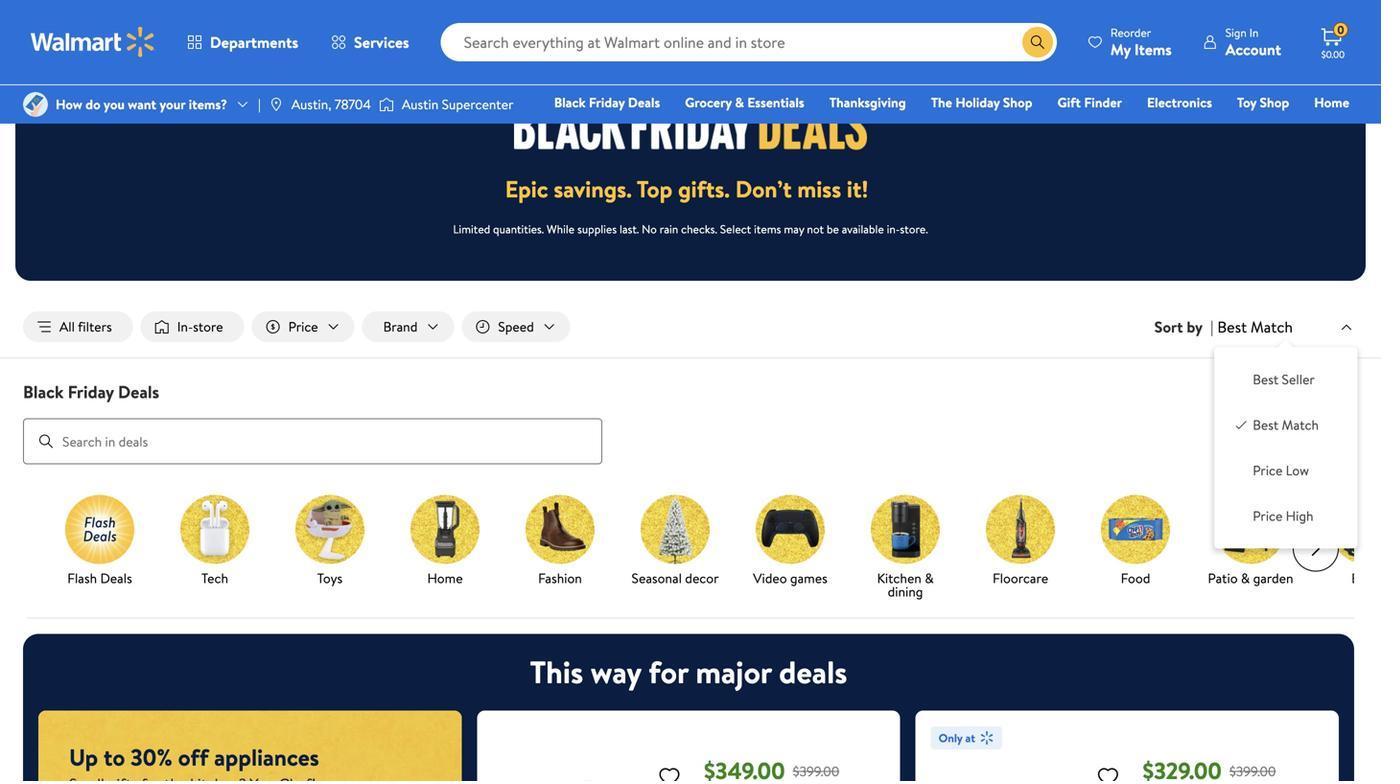 Task type: locate. For each thing, give the bounding box(es) containing it.
supplies
[[577, 221, 617, 237]]

best right best match radio
[[1253, 416, 1279, 435]]

floorcare link
[[971, 495, 1070, 589]]

limited quantities. while supplies last. no rain checks. select items may not be available in-store.
[[453, 221, 928, 237]]

fashion
[[1059, 120, 1104, 139], [538, 569, 582, 588]]

1 vertical spatial fashion link
[[510, 495, 610, 589]]

black up search icon
[[23, 380, 64, 404]]

home down "shop home" image
[[427, 569, 463, 588]]

shop floorcare image
[[986, 495, 1055, 565]]

2 vertical spatial deals
[[100, 569, 132, 588]]

high
[[1286, 507, 1314, 526]]

toys
[[317, 569, 343, 588]]

1 vertical spatial black
[[23, 380, 64, 404]]

flash deals image
[[65, 495, 134, 565]]

 image
[[23, 92, 48, 117]]

shop right toy
[[1260, 93, 1289, 112]]

deals down in-store 'button' at the left of the page
[[118, 380, 159, 404]]

friday down 'filters'
[[68, 380, 114, 404]]

up to 30% off appliances
[[69, 742, 319, 774]]

0 horizontal spatial black
[[23, 380, 64, 404]]

quantities.
[[493, 221, 544, 237]]

0 vertical spatial fashion
[[1059, 120, 1104, 139]]

this way for major deals
[[530, 651, 847, 694]]

2 vertical spatial price
[[1253, 507, 1283, 526]]

austin,
[[291, 95, 331, 114]]

& right grocery
[[735, 93, 744, 112]]

in-store button
[[141, 312, 244, 343]]

to
[[104, 742, 125, 774]]

walmart+ link
[[1284, 119, 1358, 140]]

fashion down gift finder link
[[1059, 120, 1104, 139]]

& inside kitchen & dining
[[925, 569, 934, 588]]

kitchen & dining
[[877, 569, 934, 601]]

essentials
[[747, 93, 804, 112]]

baby link
[[1316, 495, 1381, 589]]

video games
[[753, 569, 828, 588]]

best match button
[[1214, 314, 1358, 340]]

2 shop from the left
[[1260, 93, 1289, 112]]

0 vertical spatial |
[[258, 95, 261, 114]]

0 horizontal spatial friday
[[68, 380, 114, 404]]

2 horizontal spatial &
[[1241, 569, 1250, 588]]

black friday deals link
[[546, 92, 669, 113]]

price inside dropdown button
[[288, 317, 318, 336]]

miss
[[797, 173, 841, 205]]

you
[[104, 95, 125, 114]]

0 horizontal spatial black friday deals
[[23, 380, 159, 404]]

sponsored
[[1286, 8, 1339, 24]]

2 vertical spatial best
[[1253, 416, 1279, 435]]

shop tech image
[[180, 495, 249, 565]]

1 horizontal spatial $399.00
[[1229, 762, 1276, 781]]

baby
[[1352, 569, 1380, 588]]

friday inside search field
[[68, 380, 114, 404]]

0 vertical spatial match
[[1251, 316, 1293, 337]]

0 horizontal spatial &
[[735, 93, 744, 112]]

price left high
[[1253, 507, 1283, 526]]

0 horizontal spatial  image
[[268, 97, 284, 112]]

in-
[[887, 221, 900, 237]]

& for garden
[[1241, 569, 1250, 588]]

sort and filter section element
[[0, 296, 1381, 358]]

Search in deals search field
[[23, 419, 602, 465]]

1 horizontal spatial  image
[[379, 95, 394, 114]]

& right patio
[[1241, 569, 1250, 588]]

1 $399.00 from the left
[[793, 762, 839, 781]]

no
[[642, 221, 657, 237]]

patio & garden
[[1208, 569, 1293, 588]]

shop food image
[[1101, 495, 1170, 565]]

not
[[807, 221, 824, 237]]

flash
[[67, 569, 97, 588]]

1 horizontal spatial fashion
[[1059, 120, 1104, 139]]

1 horizontal spatial fashion link
[[1051, 119, 1112, 140]]

best inside popup button
[[1217, 316, 1247, 337]]

 image for austin supercenter
[[379, 95, 394, 114]]

friday
[[589, 93, 625, 112], [68, 380, 114, 404]]

home up walmart+ link
[[1314, 93, 1350, 112]]

kitchen & dining link
[[856, 495, 955, 603]]

shop right holiday
[[1003, 93, 1033, 112]]

fashion link
[[1051, 119, 1112, 140], [510, 495, 610, 589]]

1 vertical spatial deals
[[118, 380, 159, 404]]

home inside home fashion
[[1314, 93, 1350, 112]]

epic savings. top gifts. don't miss it!
[[505, 173, 868, 205]]

deals inside black friday deals link
[[628, 93, 660, 112]]

match inside popup button
[[1251, 316, 1293, 337]]

1 vertical spatial black friday deals
[[23, 380, 159, 404]]

kitchen
[[877, 569, 922, 588]]

1 horizontal spatial |
[[1211, 317, 1214, 338]]

1 vertical spatial price
[[1253, 462, 1283, 480]]

1 horizontal spatial home
[[1314, 93, 1350, 112]]

 image right 78704
[[379, 95, 394, 114]]

black friday deals up savings.
[[554, 93, 660, 112]]

black friday deals down 'filters'
[[23, 380, 159, 404]]

store.
[[900, 221, 928, 237]]

speed
[[498, 317, 534, 336]]

price right 'store'
[[288, 317, 318, 336]]

shop toys image
[[295, 495, 364, 565]]

sign
[[1226, 24, 1247, 41]]

0 vertical spatial black
[[554, 93, 586, 112]]

$399.00 group
[[931, 727, 1324, 782]]

deals
[[628, 93, 660, 112], [118, 380, 159, 404], [100, 569, 132, 588]]

sort by |
[[1154, 317, 1214, 338]]

price low
[[1253, 462, 1309, 480]]

| right items?
[[258, 95, 261, 114]]

0 horizontal spatial |
[[258, 95, 261, 114]]

black inside search field
[[23, 380, 64, 404]]

walmart image
[[31, 27, 155, 58]]

checks.
[[681, 221, 717, 237]]

&
[[735, 93, 744, 112], [925, 569, 934, 588], [1241, 569, 1250, 588]]

best match up best seller at the right top
[[1217, 316, 1293, 337]]

low
[[1286, 462, 1309, 480]]

sign in to add to favorites list, apple watch series 9 gps 41mm silver aluminum case with storm blue sport band - s/m image
[[658, 765, 681, 782]]

0 horizontal spatial home
[[427, 569, 463, 588]]

this
[[530, 651, 583, 694]]

flash deals
[[67, 569, 132, 588]]

& right dining on the bottom of the page
[[925, 569, 934, 588]]

1 vertical spatial best match
[[1253, 416, 1319, 435]]

best right by
[[1217, 316, 1247, 337]]

shop seasonal image
[[641, 495, 710, 565]]

1 vertical spatial |
[[1211, 317, 1214, 338]]

0
[[1337, 22, 1344, 38]]

home link
[[1306, 92, 1358, 113], [395, 495, 495, 589]]

match down seller
[[1282, 416, 1319, 435]]

dining
[[888, 583, 923, 601]]

grocery & essentials
[[685, 93, 804, 112]]

best match
[[1217, 316, 1293, 337], [1253, 416, 1319, 435]]

select
[[720, 221, 751, 237]]

price left low
[[1253, 462, 1283, 480]]

shop baby image
[[1331, 495, 1381, 565]]

deals inside black friday deals search field
[[118, 380, 159, 404]]

next slide for chipmodulewithimages list image
[[1293, 526, 1339, 572]]

$399.00
[[793, 762, 839, 781], [1229, 762, 1276, 781]]

1 vertical spatial home link
[[395, 495, 495, 589]]

don't
[[735, 173, 792, 205]]

Search search field
[[441, 23, 1057, 61]]

price high
[[1253, 507, 1314, 526]]

deals left grocery
[[628, 93, 660, 112]]

best match inside option group
[[1253, 416, 1319, 435]]

1 horizontal spatial &
[[925, 569, 934, 588]]

food
[[1121, 569, 1150, 588]]

1 vertical spatial friday
[[68, 380, 114, 404]]

$399.00 inside group
[[1229, 762, 1276, 781]]

2 $399.00 from the left
[[1229, 762, 1276, 781]]

services
[[354, 32, 409, 53]]

fashion down shop fashion image
[[538, 569, 582, 588]]

in
[[1249, 24, 1259, 41]]

1 horizontal spatial friday
[[589, 93, 625, 112]]

option group
[[1230, 363, 1342, 534]]

0 vertical spatial home
[[1314, 93, 1350, 112]]

only
[[939, 730, 963, 747]]

0 horizontal spatial home link
[[395, 495, 495, 589]]

home
[[1314, 93, 1350, 112], [427, 569, 463, 588]]

1 horizontal spatial shop
[[1260, 93, 1289, 112]]

0 vertical spatial best
[[1217, 316, 1247, 337]]

home for home fashion
[[1314, 93, 1350, 112]]

1 horizontal spatial home link
[[1306, 92, 1358, 113]]

seasonal decor link
[[625, 495, 725, 589]]

 image
[[379, 95, 394, 114], [268, 97, 284, 112]]

electronics link
[[1138, 92, 1221, 113]]

major
[[696, 651, 772, 694]]

one debit
[[1203, 120, 1267, 139]]

0 vertical spatial deals
[[628, 93, 660, 112]]

best
[[1217, 316, 1247, 337], [1253, 370, 1279, 389], [1253, 416, 1279, 435]]

1 vertical spatial best
[[1253, 370, 1279, 389]]

the holiday shop
[[931, 93, 1033, 112]]

black up savings.
[[554, 93, 586, 112]]

price
[[288, 317, 318, 336], [1253, 462, 1283, 480], [1253, 507, 1283, 526]]

best left seller
[[1253, 370, 1279, 389]]

| right by
[[1211, 317, 1214, 338]]

price for price low
[[1253, 462, 1283, 480]]

$399.00 for sign in to add to favorites list, apple watch series 9 gps 41mm silver aluminum case with storm blue sport band - s/m icon
[[793, 762, 839, 781]]

available
[[842, 221, 884, 237]]

0 horizontal spatial fashion
[[538, 569, 582, 588]]

best match right best match radio
[[1253, 416, 1319, 435]]

deals right flash
[[100, 569, 132, 588]]

match up best seller at the right top
[[1251, 316, 1293, 337]]

0 horizontal spatial shop
[[1003, 93, 1033, 112]]

1 vertical spatial match
[[1282, 416, 1319, 435]]

0 horizontal spatial fashion link
[[510, 495, 610, 589]]

0 vertical spatial best match
[[1217, 316, 1293, 337]]

0 horizontal spatial $399.00
[[793, 762, 839, 781]]

option group containing best seller
[[1230, 363, 1342, 534]]

friday up savings.
[[589, 93, 625, 112]]

home for home
[[427, 569, 463, 588]]

0 vertical spatial price
[[288, 317, 318, 336]]

1 horizontal spatial black friday deals
[[554, 93, 660, 112]]

1 vertical spatial home
[[427, 569, 463, 588]]

epic
[[505, 173, 548, 205]]

 image left austin,
[[268, 97, 284, 112]]



Task type: vqa. For each thing, say whether or not it's contained in the screenshot.
leftmost Starry
no



Task type: describe. For each thing, give the bounding box(es) containing it.
gift finder link
[[1049, 92, 1131, 113]]

toys link
[[280, 495, 380, 589]]

price for price high
[[1253, 507, 1283, 526]]

departments button
[[171, 19, 315, 65]]

decor
[[685, 569, 719, 588]]

$0.00
[[1321, 48, 1345, 61]]

floorcare
[[993, 569, 1048, 588]]

games
[[790, 569, 828, 588]]

limited
[[453, 221, 490, 237]]

1 vertical spatial fashion
[[538, 569, 582, 588]]

austin
[[402, 95, 439, 114]]

| inside sort and filter section 'element'
[[1211, 317, 1214, 338]]

Walmart Site-Wide search field
[[441, 23, 1057, 61]]

1 shop from the left
[[1003, 93, 1033, 112]]

brand
[[383, 317, 418, 336]]

video
[[753, 569, 787, 588]]

grocery & essentials link
[[676, 92, 813, 113]]

austin supercenter
[[402, 95, 513, 114]]

tech
[[201, 569, 228, 588]]

best match inside popup button
[[1217, 316, 1293, 337]]

the
[[931, 93, 952, 112]]

toy shop
[[1237, 93, 1289, 112]]

way
[[591, 651, 641, 694]]

items
[[754, 221, 781, 237]]

all filters
[[59, 317, 112, 336]]

how
[[56, 95, 82, 114]]

price button
[[252, 312, 355, 343]]

$399.00 for sign in to add to favorites list, hp 15.6" fhd laptop, intel core i5-1135g7, 8gb ram, 256gb ssd, silver, windows 11 home, 15-dy2795wm image
[[1229, 762, 1276, 781]]

brand button
[[362, 312, 454, 343]]

off
[[178, 742, 209, 774]]

at
[[965, 730, 975, 747]]

my
[[1111, 39, 1131, 60]]

do
[[86, 95, 100, 114]]

be
[[827, 221, 839, 237]]

0 vertical spatial black friday deals
[[554, 93, 660, 112]]

registry
[[1129, 120, 1178, 139]]

search icon image
[[1030, 35, 1045, 50]]

shop kitchen & dining image
[[871, 495, 940, 565]]

all filters button
[[23, 312, 133, 343]]

may
[[784, 221, 804, 237]]

all
[[59, 317, 75, 336]]

food link
[[1086, 495, 1185, 589]]

finder
[[1084, 93, 1122, 112]]

walmart black friday deals for days image
[[514, 102, 867, 150]]

reorder
[[1111, 24, 1151, 41]]

how do you want your items?
[[56, 95, 227, 114]]

registry link
[[1120, 119, 1186, 140]]

seasonal
[[632, 569, 682, 588]]

last.
[[620, 221, 639, 237]]

deals inside flash deals link
[[100, 569, 132, 588]]

grocery
[[685, 93, 732, 112]]

shop fashion image
[[526, 495, 595, 565]]

in-store
[[177, 317, 223, 336]]

holiday
[[956, 93, 1000, 112]]

deals
[[779, 651, 847, 694]]

gift
[[1058, 93, 1081, 112]]

0 vertical spatial friday
[[589, 93, 625, 112]]

Best Match radio
[[1234, 416, 1249, 431]]

price for price
[[288, 317, 318, 336]]

 image for austin, 78704
[[268, 97, 284, 112]]

while
[[547, 221, 575, 237]]

30%
[[131, 742, 173, 774]]

1 horizontal spatial black
[[554, 93, 586, 112]]

filters
[[78, 317, 112, 336]]

Black Friday Deals search field
[[0, 380, 1381, 465]]

0 vertical spatial fashion link
[[1051, 119, 1112, 140]]

search image
[[38, 434, 54, 450]]

& for essentials
[[735, 93, 744, 112]]

for
[[649, 651, 688, 694]]

appliances
[[214, 742, 319, 774]]

want
[[128, 95, 156, 114]]

services button
[[315, 19, 425, 65]]

toy shop link
[[1229, 92, 1298, 113]]

sort
[[1154, 317, 1183, 338]]

fashion inside home fashion
[[1059, 120, 1104, 139]]

up
[[69, 742, 98, 774]]

garden
[[1253, 569, 1293, 588]]

your
[[160, 95, 185, 114]]

0 vertical spatial home link
[[1306, 92, 1358, 113]]

shop video games image
[[756, 495, 825, 565]]

savings.
[[554, 173, 632, 205]]

thanksgiving link
[[821, 92, 915, 113]]

departments
[[210, 32, 298, 53]]

reorder my items
[[1111, 24, 1172, 60]]

home fashion
[[1059, 93, 1350, 139]]

it!
[[847, 173, 868, 205]]

shop patio & garden image
[[1216, 495, 1285, 565]]

flash deals link
[[50, 495, 150, 589]]

best seller
[[1253, 370, 1315, 389]]

black friday deals inside search field
[[23, 380, 159, 404]]

toy
[[1237, 93, 1257, 112]]

electronics
[[1147, 93, 1212, 112]]

gifts.
[[678, 173, 730, 205]]

& for dining
[[925, 569, 934, 588]]

shop home image
[[411, 495, 480, 565]]

one debit link
[[1194, 119, 1276, 140]]

supercenter
[[442, 95, 513, 114]]

patio & garden link
[[1201, 495, 1301, 589]]

patio
[[1208, 569, 1238, 588]]

tech link
[[165, 495, 265, 589]]

store
[[193, 317, 223, 336]]

account
[[1226, 39, 1281, 60]]

one
[[1203, 120, 1231, 139]]

match inside option group
[[1282, 416, 1319, 435]]

sign in to add to favorites list, hp 15.6" fhd laptop, intel core i5-1135g7, 8gb ram, 256gb ssd, silver, windows 11 home, 15-dy2795wm image
[[1097, 765, 1120, 782]]



